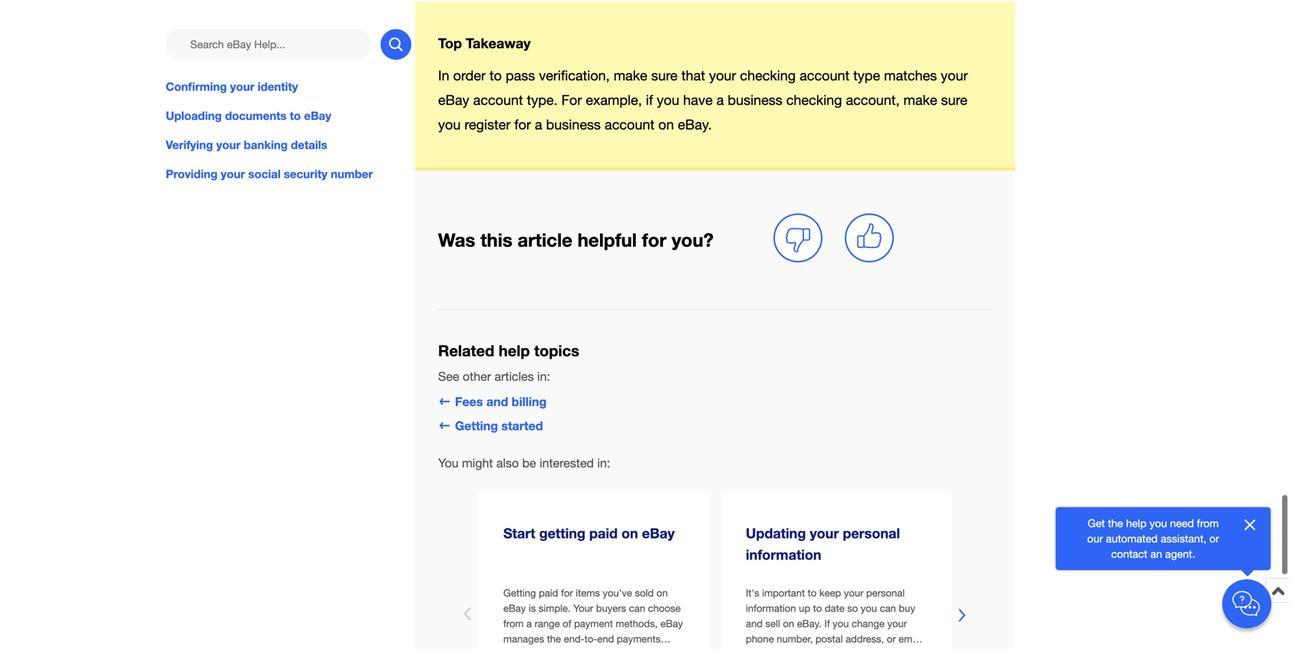 Task type: vqa. For each thing, say whether or not it's contained in the screenshot.
Apple Iphone 11 - 64Gb - Fully Unlocked All Carriers - Very Good Condition - Video 1 Of 1 image
no



Task type: describe. For each thing, give the bounding box(es) containing it.
on inside it's important to keep your personal information up to date so you can buy and sell on ebay. if you change your phone number, postal address, or email address, or if any of the details we
[[783, 618, 794, 630]]

methods,
[[616, 618, 658, 630]]

or inside get the help you need from our automated assistant, or contact an agent.
[[1209, 533, 1219, 546]]

we
[[886, 649, 899, 650]]

on inside the "in order to pass verification, make sure that your checking account type matches your ebay account type. for example, if you have a business checking account, make sure you register for a business account on ebay."
[[658, 117, 674, 133]]

0 vertical spatial in:
[[537, 370, 550, 384]]

type
[[853, 68, 880, 84]]

0 vertical spatial account
[[800, 68, 849, 84]]

example,
[[586, 92, 642, 108]]

to inside the "in order to pass verification, make sure that your checking account type matches your ebay account type. for example, if you have a business checking account, make sure you register for a business account on ebay."
[[490, 68, 502, 84]]

you up change
[[861, 603, 877, 615]]

billing
[[512, 395, 547, 409]]

automated
[[1106, 533, 1158, 546]]

pass
[[506, 68, 535, 84]]

can inside getting paid for items you've sold on ebay is simple. your buyers can choose from a range of payment methods, ebay manages the end-to-end payments process, and you receive your f
[[629, 603, 645, 615]]

0 horizontal spatial business
[[546, 117, 601, 133]]

you inside getting paid for items you've sold on ebay is simple. your buyers can choose from a range of payment methods, ebay manages the end-to-end payments process, and you receive your f
[[564, 649, 580, 650]]

0 horizontal spatial make
[[614, 68, 647, 84]]

related
[[438, 342, 494, 360]]

type.
[[527, 92, 558, 108]]

ebay. inside it's important to keep your personal information up to date so you can buy and sell on ebay. if you change your phone number, postal address, or email address, or if any of the details we
[[797, 618, 822, 630]]

1 horizontal spatial paid
[[589, 525, 618, 542]]

process,
[[503, 649, 542, 650]]

see
[[438, 370, 459, 384]]

in order to pass verification, make sure that your checking account type matches your ebay account type. for example, if you have a business checking account, make sure you register for a business account on ebay.
[[438, 68, 968, 133]]

was this article helpful for you?
[[438, 229, 714, 251]]

help inside get the help you need from our automated assistant, or contact an agent.
[[1126, 518, 1147, 530]]

your right matches
[[941, 68, 968, 84]]

agent.
[[1165, 548, 1195, 561]]

security
[[284, 167, 327, 181]]

buy
[[899, 603, 915, 615]]

assistant,
[[1161, 533, 1206, 546]]

providing
[[166, 167, 218, 181]]

range
[[535, 618, 560, 630]]

also
[[496, 457, 519, 471]]

ebay left is
[[503, 603, 526, 615]]

personal inside the updating your personal information
[[843, 525, 900, 542]]

1 vertical spatial a
[[535, 117, 542, 133]]

documents
[[225, 109, 287, 123]]

0 horizontal spatial or
[[787, 649, 796, 650]]

fees and billing link
[[438, 395, 547, 409]]

you right if
[[833, 618, 849, 630]]

ebay down choose at the right
[[660, 618, 683, 630]]

interested
[[540, 457, 594, 471]]

top
[[438, 35, 462, 51]]

0 vertical spatial a
[[716, 92, 724, 108]]

the inside get the help you need from our automated assistant, or contact an agent.
[[1108, 518, 1123, 530]]

postal
[[815, 634, 843, 646]]

get
[[1088, 518, 1105, 530]]

0 horizontal spatial account
[[473, 92, 523, 108]]

personal inside it's important to keep your personal information up to date so you can buy and sell on ebay. if you change your phone number, postal address, or email address, or if any of the details we
[[866, 588, 905, 600]]

the inside getting paid for items you've sold on ebay is simple. your buyers can choose from a range of payment methods, ebay manages the end-to-end payments process, and you receive your f
[[547, 634, 561, 646]]

you?
[[672, 229, 714, 251]]

1 horizontal spatial make
[[903, 92, 937, 108]]

number,
[[777, 634, 813, 646]]

for inside getting paid for items you've sold on ebay is simple. your buyers can choose from a range of payment methods, ebay manages the end-to-end payments process, and you receive your f
[[561, 588, 573, 600]]

get the help you need from our automated assistant, or contact an agent. tooltip
[[1080, 516, 1226, 562]]

started
[[501, 419, 543, 434]]

0 vertical spatial and
[[486, 395, 508, 409]]

other
[[463, 370, 491, 384]]

social
[[248, 167, 281, 181]]

get the help you need from our automated assistant, or contact an agent.
[[1087, 518, 1219, 561]]

number
[[331, 167, 373, 181]]

our
[[1087, 533, 1103, 546]]

1 vertical spatial checking
[[786, 92, 842, 108]]

this
[[480, 229, 512, 251]]

your left social
[[221, 167, 245, 181]]

be
[[522, 457, 536, 471]]

contact
[[1111, 548, 1147, 561]]

start
[[503, 525, 535, 542]]

items
[[576, 588, 600, 600]]

change
[[852, 618, 885, 630]]

your inside "link"
[[230, 80, 254, 94]]

providing your social security number
[[166, 167, 373, 181]]

ebay up 'sold'
[[642, 525, 675, 542]]

0 vertical spatial sure
[[651, 68, 678, 84]]

it's important
[[746, 588, 805, 600]]

email
[[899, 634, 922, 646]]

you've
[[603, 588, 632, 600]]

any
[[807, 649, 823, 650]]

for
[[561, 92, 582, 108]]

1 horizontal spatial address,
[[846, 634, 884, 646]]

your inside getting paid for items you've sold on ebay is simple. your buyers can choose from a range of payment methods, ebay manages the end-to-end payments process, and you receive your f
[[618, 649, 637, 650]]

for inside the "in order to pass verification, make sure that your checking account type matches your ebay account type. for example, if you have a business checking account, make sure you register for a business account on ebay."
[[514, 117, 531, 133]]

choose
[[648, 603, 681, 615]]

might
[[462, 457, 493, 471]]

information inside it's important to keep your personal information up to date so you can buy and sell on ebay. if you change your phone number, postal address, or email address, or if any of the details we
[[746, 603, 796, 615]]

uploading documents to ebay
[[166, 109, 331, 123]]

ebay down confirming your identity "link"
[[304, 109, 331, 123]]

updating
[[746, 525, 806, 542]]

that
[[681, 68, 705, 84]]

can inside it's important to keep your personal information up to date so you can buy and sell on ebay. if you change your phone number, postal address, or email address, or if any of the details we
[[880, 603, 896, 615]]

the inside it's important to keep your personal information up to date so you can buy and sell on ebay. if you change your phone number, postal address, or email address, or if any of the details we
[[837, 649, 851, 650]]

end-
[[564, 634, 584, 646]]

confirming your identity link
[[166, 78, 411, 95]]

updating your personal information
[[746, 525, 900, 563]]

fees and billing
[[455, 395, 547, 409]]

verifying your banking details
[[166, 138, 327, 152]]

0 vertical spatial help
[[499, 342, 530, 360]]

to down confirming your identity "link"
[[290, 109, 301, 123]]

end
[[597, 634, 614, 646]]

2 vertical spatial account
[[605, 117, 655, 133]]

buyers
[[596, 603, 626, 615]]

of inside it's important to keep your personal information up to date so you can buy and sell on ebay. if you change your phone number, postal address, or email address, or if any of the details we
[[825, 649, 834, 650]]

register
[[464, 117, 511, 133]]

to up up
[[808, 588, 817, 600]]

identity
[[258, 80, 298, 94]]

details inside it's important to keep your personal information up to date so you can buy and sell on ebay. if you change your phone number, postal address, or email address, or if any of the details we
[[854, 649, 883, 650]]

and inside getting paid for items you've sold on ebay is simple. your buyers can choose from a range of payment methods, ebay manages the end-to-end payments process, and you receive your f
[[544, 649, 561, 650]]

getting paid for items you've sold on ebay is simple. your buyers can choose from a range of payment methods, ebay manages the end-to-end payments process, and you receive your f
[[503, 588, 683, 650]]

getting for getting paid for items you've sold on ebay is simple. your buyers can choose from a range of payment methods, ebay manages the end-to-end payments process, and you receive your f
[[503, 588, 536, 600]]

from inside getting paid for items you've sold on ebay is simple. your buyers can choose from a range of payment methods, ebay manages the end-to-end payments process, and you receive your f
[[503, 618, 524, 630]]

was
[[438, 229, 475, 251]]

verifying
[[166, 138, 213, 152]]



Task type: locate. For each thing, give the bounding box(es) containing it.
account,
[[846, 92, 900, 108]]

address,
[[846, 634, 884, 646], [746, 649, 784, 650]]

1 vertical spatial help
[[1126, 518, 1147, 530]]

your down uploading documents to ebay
[[216, 138, 241, 152]]

business down for
[[546, 117, 601, 133]]

matches
[[884, 68, 937, 84]]

start getting paid on ebay
[[503, 525, 675, 542]]

1 vertical spatial make
[[903, 92, 937, 108]]

0 horizontal spatial the
[[547, 634, 561, 646]]

uploading
[[166, 109, 222, 123]]

ebay down in
[[438, 92, 469, 108]]

1 vertical spatial address,
[[746, 649, 784, 650]]

2 horizontal spatial a
[[716, 92, 724, 108]]

0 horizontal spatial help
[[499, 342, 530, 360]]

0 horizontal spatial for
[[514, 117, 531, 133]]

details left we
[[854, 649, 883, 650]]

1 horizontal spatial from
[[1197, 518, 1219, 530]]

make
[[614, 68, 647, 84], [903, 92, 937, 108]]

or up we
[[887, 634, 896, 646]]

your up so
[[844, 588, 863, 600]]

2 vertical spatial the
[[837, 649, 851, 650]]

business right the have
[[728, 92, 782, 108]]

business
[[728, 92, 782, 108], [546, 117, 601, 133]]

0 vertical spatial if
[[646, 92, 653, 108]]

top takeaway
[[438, 35, 531, 51]]

ebay
[[438, 92, 469, 108], [304, 109, 331, 123], [642, 525, 675, 542], [503, 603, 526, 615], [660, 618, 683, 630]]

account left type
[[800, 68, 849, 84]]

or down number,
[[787, 649, 796, 650]]

a down 'type.'
[[535, 117, 542, 133]]

1 horizontal spatial the
[[837, 649, 851, 650]]

in: right "interested"
[[597, 457, 610, 471]]

information inside the updating your personal information
[[746, 547, 821, 563]]

a right the have
[[716, 92, 724, 108]]

0 vertical spatial personal
[[843, 525, 900, 542]]

your right that
[[709, 68, 736, 84]]

from inside get the help you need from our automated assistant, or contact an agent.
[[1197, 518, 1219, 530]]

0 horizontal spatial if
[[646, 92, 653, 108]]

confirming
[[166, 80, 227, 94]]

0 horizontal spatial a
[[526, 618, 532, 630]]

up
[[799, 603, 810, 615]]

details inside "link"
[[291, 138, 327, 152]]

sure
[[651, 68, 678, 84], [941, 92, 967, 108]]

1 horizontal spatial and
[[544, 649, 561, 650]]

0 vertical spatial the
[[1108, 518, 1123, 530]]

0 vertical spatial business
[[728, 92, 782, 108]]

details
[[291, 138, 327, 152], [854, 649, 883, 650]]

to left pass
[[490, 68, 502, 84]]

1 vertical spatial information
[[746, 603, 796, 615]]

help
[[499, 342, 530, 360], [1126, 518, 1147, 530]]

1 horizontal spatial of
[[825, 649, 834, 650]]

a
[[716, 92, 724, 108], [535, 117, 542, 133], [526, 618, 532, 630]]

from right need
[[1197, 518, 1219, 530]]

getting for getting started
[[455, 419, 498, 434]]

banking
[[244, 138, 288, 152]]

0 vertical spatial or
[[1209, 533, 1219, 546]]

getting
[[455, 419, 498, 434], [503, 588, 536, 600]]

can left buy
[[880, 603, 896, 615]]

address, down phone at the right bottom of page
[[746, 649, 784, 650]]

your
[[573, 603, 593, 615]]

if
[[646, 92, 653, 108], [799, 649, 804, 650]]

your inside the updating your personal information
[[810, 525, 839, 542]]

0 horizontal spatial can
[[629, 603, 645, 615]]

if
[[824, 618, 830, 630]]

getting inside getting paid for items you've sold on ebay is simple. your buyers can choose from a range of payment methods, ebay manages the end-to-end payments process, and you receive your f
[[503, 588, 536, 600]]

phone
[[746, 634, 774, 646]]

you might also be interested in:
[[438, 457, 610, 471]]

takeaway
[[466, 35, 531, 51]]

0 vertical spatial details
[[291, 138, 327, 152]]

2 vertical spatial for
[[561, 588, 573, 600]]

1 horizontal spatial a
[[535, 117, 542, 133]]

or right assistant,
[[1209, 533, 1219, 546]]

verification,
[[539, 68, 610, 84]]

0 horizontal spatial address,
[[746, 649, 784, 650]]

2 vertical spatial a
[[526, 618, 532, 630]]

you inside get the help you need from our automated assistant, or contact an agent.
[[1150, 518, 1167, 530]]

from
[[1197, 518, 1219, 530], [503, 618, 524, 630]]

getting up is
[[503, 588, 536, 600]]

account up register
[[473, 92, 523, 108]]

getting
[[539, 525, 585, 542]]

0 horizontal spatial sure
[[651, 68, 678, 84]]

and down range
[[544, 649, 561, 650]]

account down example,
[[605, 117, 655, 133]]

0 vertical spatial ebay.
[[678, 117, 712, 133]]

information down 'it's important'
[[746, 603, 796, 615]]

your down buy
[[887, 618, 907, 630]]

payment
[[574, 618, 613, 630]]

1 vertical spatial of
[[825, 649, 834, 650]]

1 horizontal spatial in:
[[597, 457, 610, 471]]

payments
[[617, 634, 661, 646]]

and up getting started
[[486, 395, 508, 409]]

1 horizontal spatial getting
[[503, 588, 536, 600]]

checking left account,
[[786, 92, 842, 108]]

a inside getting paid for items you've sold on ebay is simple. your buyers can choose from a range of payment methods, ebay manages the end-to-end payments process, and you receive your f
[[526, 618, 532, 630]]

2 horizontal spatial the
[[1108, 518, 1123, 530]]

1 horizontal spatial details
[[854, 649, 883, 650]]

information
[[746, 547, 821, 563], [746, 603, 796, 615]]

ebay. down the have
[[678, 117, 712, 133]]

address, down change
[[846, 634, 884, 646]]

1 vertical spatial in:
[[597, 457, 610, 471]]

of
[[563, 618, 571, 630], [825, 649, 834, 650]]

help up articles on the bottom of the page
[[499, 342, 530, 360]]

if down number,
[[799, 649, 804, 650]]

1 vertical spatial ebay.
[[797, 618, 822, 630]]

1 horizontal spatial business
[[728, 92, 782, 108]]

you left register
[[438, 117, 461, 133]]

0 horizontal spatial getting
[[455, 419, 498, 434]]

1 vertical spatial details
[[854, 649, 883, 650]]

if right example,
[[646, 92, 653, 108]]

1 vertical spatial getting
[[503, 588, 536, 600]]

can up methods,
[[629, 603, 645, 615]]

to right up
[[813, 603, 822, 615]]

0 horizontal spatial from
[[503, 618, 524, 630]]

0 vertical spatial information
[[746, 547, 821, 563]]

2 information from the top
[[746, 603, 796, 615]]

of up end-
[[563, 618, 571, 630]]

paid right getting
[[589, 525, 618, 542]]

helpful
[[578, 229, 637, 251]]

make up example,
[[614, 68, 647, 84]]

checking
[[740, 68, 796, 84], [786, 92, 842, 108]]

help up automated
[[1126, 518, 1147, 530]]

and
[[486, 395, 508, 409], [544, 649, 561, 650]]

account
[[800, 68, 849, 84], [473, 92, 523, 108], [605, 117, 655, 133]]

1 horizontal spatial for
[[561, 588, 573, 600]]

0 horizontal spatial paid
[[539, 588, 558, 600]]

a down is
[[526, 618, 532, 630]]

1 vertical spatial business
[[546, 117, 601, 133]]

receive
[[583, 649, 615, 650]]

1 vertical spatial or
[[887, 634, 896, 646]]

need
[[1170, 518, 1194, 530]]

1 can from the left
[[629, 603, 645, 615]]

0 vertical spatial of
[[563, 618, 571, 630]]

0 vertical spatial checking
[[740, 68, 796, 84]]

2 can from the left
[[880, 603, 896, 615]]

confirming your identity
[[166, 80, 298, 94]]

0 horizontal spatial and
[[486, 395, 508, 409]]

an
[[1150, 548, 1162, 561]]

personal
[[843, 525, 900, 542], [866, 588, 905, 600]]

2 horizontal spatial or
[[1209, 533, 1219, 546]]

you left the have
[[657, 92, 679, 108]]

or
[[1209, 533, 1219, 546], [887, 634, 896, 646], [787, 649, 796, 650]]

you
[[438, 457, 459, 471]]

for left you?
[[642, 229, 666, 251]]

1 horizontal spatial help
[[1126, 518, 1147, 530]]

ebay. inside the "in order to pass verification, make sure that your checking account type matches your ebay account type. for example, if you have a business checking account, make sure you register for a business account on ebay."
[[678, 117, 712, 133]]

make down matches
[[903, 92, 937, 108]]

fees
[[455, 395, 483, 409]]

on inside getting paid for items you've sold on ebay is simple. your buyers can choose from a range of payment methods, ebay manages the end-to-end payments process, and you receive your f
[[656, 588, 668, 600]]

providing your social security number link
[[166, 166, 411, 183]]

1 vertical spatial if
[[799, 649, 804, 650]]

getting started link
[[438, 419, 543, 434]]

1 horizontal spatial or
[[887, 634, 896, 646]]

1 horizontal spatial if
[[799, 649, 804, 650]]

information down updating
[[746, 547, 821, 563]]

date
[[825, 603, 844, 615]]

0 vertical spatial make
[[614, 68, 647, 84]]

your up uploading documents to ebay
[[230, 80, 254, 94]]

verifying your banking details link
[[166, 137, 411, 154]]

1 vertical spatial paid
[[539, 588, 558, 600]]

0 vertical spatial getting
[[455, 419, 498, 434]]

the down postal
[[837, 649, 851, 650]]

2 horizontal spatial for
[[642, 229, 666, 251]]

and sell
[[746, 618, 780, 630]]

0 vertical spatial for
[[514, 117, 531, 133]]

1 information from the top
[[746, 547, 821, 563]]

keep
[[819, 588, 841, 600]]

0 horizontal spatial of
[[563, 618, 571, 630]]

it's important to keep your personal information up to date so you can buy and sell on ebay. if you change your phone number, postal address, or email address, or if any of the details we 
[[746, 588, 924, 650]]

to-
[[584, 634, 597, 646]]

for down 'type.'
[[514, 117, 531, 133]]

in: down topics
[[537, 370, 550, 384]]

ebay.
[[678, 117, 712, 133], [797, 618, 822, 630]]

you left need
[[1150, 518, 1167, 530]]

checking right that
[[740, 68, 796, 84]]

0 vertical spatial from
[[1197, 518, 1219, 530]]

order
[[453, 68, 486, 84]]

topics
[[534, 342, 579, 360]]

your down the payments
[[618, 649, 637, 650]]

sold
[[635, 588, 654, 600]]

is
[[529, 603, 536, 615]]

in
[[438, 68, 449, 84]]

paid up simple.
[[539, 588, 558, 600]]

2 horizontal spatial account
[[800, 68, 849, 84]]

0 horizontal spatial details
[[291, 138, 327, 152]]

1 horizontal spatial ebay.
[[797, 618, 822, 630]]

if inside the "in order to pass verification, make sure that your checking account type matches your ebay account type. for example, if you have a business checking account, make sure you register for a business account on ebay."
[[646, 92, 653, 108]]

paid inside getting paid for items you've sold on ebay is simple. your buyers can choose from a range of payment methods, ebay manages the end-to-end payments process, and you receive your f
[[539, 588, 558, 600]]

have
[[683, 92, 713, 108]]

Search eBay Help... text field
[[166, 29, 371, 60]]

getting down fees
[[455, 419, 498, 434]]

of inside getting paid for items you've sold on ebay is simple. your buyers can choose from a range of payment methods, ebay manages the end-to-end payments process, and you receive your f
[[563, 618, 571, 630]]

0 horizontal spatial ebay.
[[678, 117, 712, 133]]

of down postal
[[825, 649, 834, 650]]

0 vertical spatial paid
[[589, 525, 618, 542]]

1 vertical spatial sure
[[941, 92, 967, 108]]

1 horizontal spatial can
[[880, 603, 896, 615]]

manages
[[503, 634, 544, 646]]

1 horizontal spatial sure
[[941, 92, 967, 108]]

in:
[[537, 370, 550, 384], [597, 457, 610, 471]]

see other articles in:
[[438, 370, 550, 384]]

if inside it's important to keep your personal information up to date so you can buy and sell on ebay. if you change your phone number, postal address, or email address, or if any of the details we
[[799, 649, 804, 650]]

from up manages
[[503, 618, 524, 630]]

you down end-
[[564, 649, 580, 650]]

getting started
[[455, 419, 543, 434]]

your inside "link"
[[216, 138, 241, 152]]

ebay. down up
[[797, 618, 822, 630]]

0 vertical spatial address,
[[846, 634, 884, 646]]

the right get
[[1108, 518, 1123, 530]]

1 horizontal spatial account
[[605, 117, 655, 133]]

1 vertical spatial the
[[547, 634, 561, 646]]

the down range
[[547, 634, 561, 646]]

details up security
[[291, 138, 327, 152]]

1 vertical spatial personal
[[866, 588, 905, 600]]

1 vertical spatial for
[[642, 229, 666, 251]]

for up simple.
[[561, 588, 573, 600]]

1 vertical spatial and
[[544, 649, 561, 650]]

can
[[629, 603, 645, 615], [880, 603, 896, 615]]

related help topics
[[438, 342, 579, 360]]

2 vertical spatial or
[[787, 649, 796, 650]]

1 vertical spatial from
[[503, 618, 524, 630]]

0 horizontal spatial in:
[[537, 370, 550, 384]]

articles
[[494, 370, 534, 384]]

article
[[518, 229, 572, 251]]

ebay inside the "in order to pass verification, make sure that your checking account type matches your ebay account type. for example, if you have a business checking account, make sure you register for a business account on ebay."
[[438, 92, 469, 108]]

1 vertical spatial account
[[473, 92, 523, 108]]

your right updating
[[810, 525, 839, 542]]



